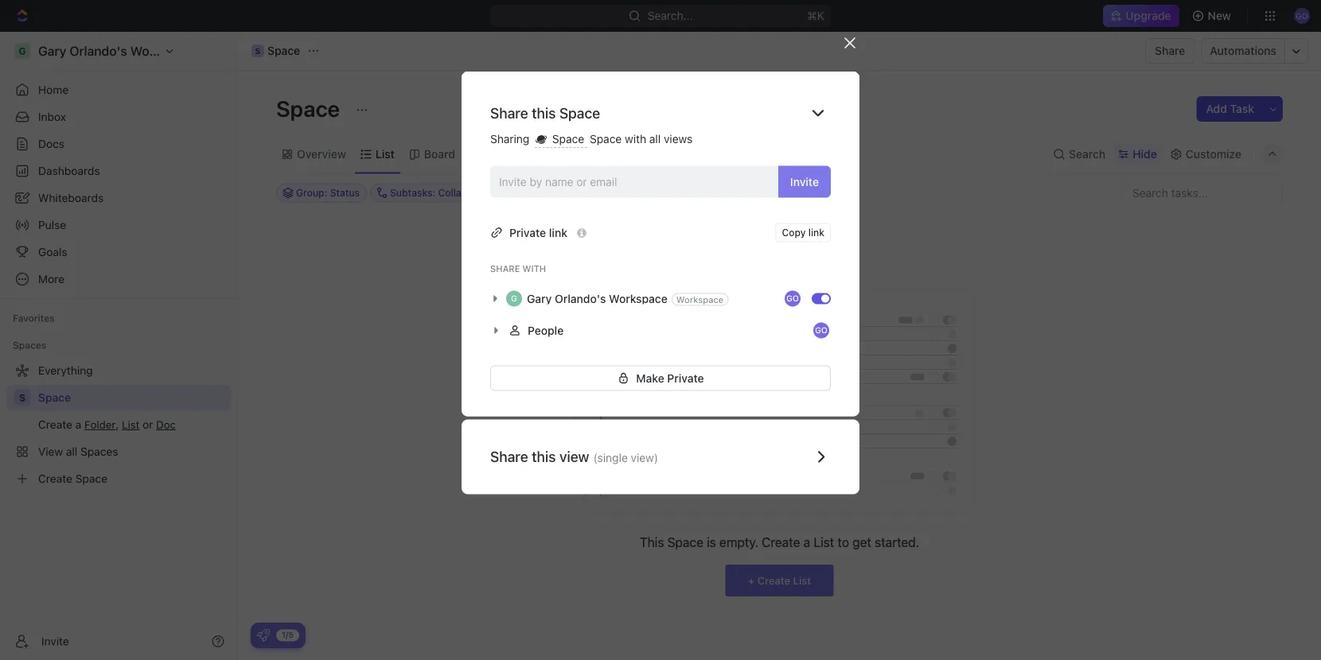 Task type: describe. For each thing, give the bounding box(es) containing it.
space inside tree
[[38, 391, 71, 404]]

1/5
[[282, 631, 294, 640]]

favorites
[[13, 313, 55, 324]]

a
[[804, 535, 811, 550]]

single
[[598, 451, 628, 465]]

share for share this view ( single                 view )
[[490, 449, 528, 466]]

copy link
[[782, 227, 825, 238]]

link for copy link
[[809, 227, 825, 238]]

docs link
[[6, 131, 231, 157]]

0 horizontal spatial workspace
[[609, 292, 668, 305]]

new
[[1208, 9, 1231, 22]]

favorites button
[[6, 309, 61, 328]]

make private
[[636, 372, 704, 385]]

sharing
[[490, 133, 533, 146]]

space with all views
[[590, 133, 693, 146]]

this for space
[[532, 104, 556, 121]]

whiteboards
[[38, 191, 104, 205]]

with for share
[[523, 264, 546, 274]]

is
[[707, 535, 716, 550]]

list link
[[372, 143, 395, 166]]

views
[[664, 133, 693, 146]]

+
[[748, 575, 755, 587]]

Search tasks... text field
[[1123, 181, 1282, 205]]

home link
[[6, 77, 231, 103]]

pulse
[[38, 219, 66, 232]]

(
[[593, 451, 598, 465]]

hide inside button
[[826, 187, 848, 199]]

2 vertical spatial list
[[793, 575, 811, 587]]

share this space
[[490, 104, 600, 121]]

1 horizontal spatial workspace
[[676, 295, 724, 305]]

dashboards link
[[6, 158, 231, 184]]

empty.
[[720, 535, 759, 550]]

hide inside dropdown button
[[1133, 148, 1157, 161]]

search button
[[1048, 143, 1111, 166]]

assignees button
[[644, 183, 718, 203]]

private link
[[509, 226, 568, 239]]

s for s
[[19, 392, 26, 404]]

s for s space
[[255, 46, 261, 55]]

board link
[[421, 143, 455, 166]]

get
[[853, 535, 872, 550]]

hide button
[[1114, 143, 1162, 166]]

0 horizontal spatial private
[[509, 226, 546, 239]]

1 vertical spatial private
[[667, 372, 704, 385]]

⌘k
[[807, 9, 824, 22]]

inbox link
[[6, 104, 231, 130]]

board
[[424, 148, 455, 161]]

this space is empty. create a list to get started.
[[640, 535, 920, 550]]

1 horizontal spatial space, , element
[[252, 45, 264, 57]]

add
[[1206, 102, 1227, 115]]

goals
[[38, 246, 67, 259]]

space, , element inside space tree
[[14, 390, 30, 406]]

+ create list
[[748, 575, 811, 587]]

link for private link
[[549, 226, 568, 239]]

customize
[[1186, 148, 1242, 161]]

with for space
[[625, 133, 646, 146]]

goals link
[[6, 240, 231, 265]]

Invite by name or email text field
[[499, 170, 772, 194]]

overview
[[297, 148, 346, 161]]

upgrade
[[1126, 9, 1171, 22]]

started.
[[875, 535, 920, 550]]

whiteboards link
[[6, 185, 231, 211]]

1 vertical spatial create
[[758, 575, 791, 587]]

copy
[[782, 227, 806, 238]]



Task type: vqa. For each thing, say whether or not it's contained in the screenshot.
Me button
no



Task type: locate. For each thing, give the bounding box(es) containing it.
1 vertical spatial list
[[814, 535, 834, 550]]

1 this from the top
[[532, 104, 556, 121]]

private
[[509, 226, 546, 239], [667, 372, 704, 385]]

1 horizontal spatial go
[[815, 326, 828, 335]]

0 vertical spatial invite
[[790, 175, 819, 188]]

space, , element
[[252, 45, 264, 57], [14, 390, 30, 406]]

1 horizontal spatial link
[[809, 227, 825, 238]]

s space
[[255, 44, 300, 57]]

automations
[[1210, 44, 1277, 57]]

with
[[625, 133, 646, 146], [523, 264, 546, 274]]

view right single
[[631, 451, 654, 465]]

0 horizontal spatial space, , element
[[14, 390, 30, 406]]

0 vertical spatial create
[[762, 535, 800, 550]]

hide button
[[820, 183, 854, 203]]

upgrade link
[[1104, 5, 1179, 27]]

1 horizontal spatial invite
[[790, 175, 819, 188]]

0 vertical spatial hide
[[1133, 148, 1157, 161]]

search
[[1069, 148, 1106, 161]]

dashboards
[[38, 164, 100, 178]]

1 vertical spatial this
[[532, 449, 556, 466]]

link right copy
[[809, 227, 825, 238]]

share for share with
[[490, 264, 520, 274]]

0 vertical spatial go
[[787, 294, 799, 303]]

onboarding checklist button image
[[257, 630, 270, 642]]

1 horizontal spatial hide
[[1133, 148, 1157, 161]]

0 vertical spatial s
[[255, 46, 261, 55]]

inbox
[[38, 110, 66, 123]]

1 vertical spatial with
[[523, 264, 546, 274]]

search...
[[648, 9, 693, 22]]

this
[[640, 535, 664, 550]]

view
[[559, 449, 589, 466], [631, 451, 654, 465]]

invite inside sidebar navigation
[[41, 635, 69, 648]]

space link
[[38, 385, 228, 411]]

0 horizontal spatial link
[[549, 226, 568, 239]]

with up gary
[[523, 264, 546, 274]]

0 horizontal spatial hide
[[826, 187, 848, 199]]

hide
[[1133, 148, 1157, 161], [826, 187, 848, 199]]

share for share
[[1155, 44, 1186, 57]]

private right make
[[667, 372, 704, 385]]

docs
[[38, 137, 64, 150]]

create left a at the right of page
[[762, 535, 800, 550]]

gary
[[527, 292, 552, 305]]

0 horizontal spatial view
[[559, 449, 589, 466]]

create right +
[[758, 575, 791, 587]]

go
[[787, 294, 799, 303], [815, 326, 828, 335]]

s
[[255, 46, 261, 55], [19, 392, 26, 404]]

list down a at the right of page
[[793, 575, 811, 587]]

overview link
[[294, 143, 346, 166]]

with left the all
[[625, 133, 646, 146]]

new button
[[1186, 3, 1241, 29]]

0 horizontal spatial list
[[376, 148, 395, 161]]

space tree
[[6, 358, 231, 492]]

share for share this space
[[490, 104, 528, 121]]

share this view ( single                 view )
[[490, 449, 658, 466]]

space
[[267, 44, 300, 57], [276, 95, 345, 121], [559, 104, 600, 121], [549, 133, 587, 146], [590, 133, 622, 146], [38, 391, 71, 404], [668, 535, 704, 550]]

0 horizontal spatial with
[[523, 264, 546, 274]]

g
[[511, 294, 517, 303]]

0 vertical spatial space, , element
[[252, 45, 264, 57]]

0 horizontal spatial go
[[787, 294, 799, 303]]

0 vertical spatial private
[[509, 226, 546, 239]]

1 vertical spatial invite
[[41, 635, 69, 648]]

create
[[762, 535, 800, 550], [758, 575, 791, 587]]

home
[[38, 83, 69, 96]]

automations button
[[1202, 39, 1285, 63]]

gary orlando's workspace
[[527, 292, 668, 305]]

share with
[[490, 264, 546, 274]]

orlando's
[[555, 292, 606, 305]]

1 vertical spatial space, , element
[[14, 390, 30, 406]]

all
[[649, 133, 661, 146]]

onboarding checklist button element
[[257, 630, 270, 642]]

2 this from the top
[[532, 449, 556, 466]]

private up "share with"
[[509, 226, 546, 239]]

view left (
[[559, 449, 589, 466]]

workspace
[[609, 292, 668, 305], [676, 295, 724, 305]]

assignees
[[663, 187, 711, 199]]

0 horizontal spatial invite
[[41, 635, 69, 648]]

this up "sharing"
[[532, 104, 556, 121]]

this for view
[[532, 449, 556, 466]]

pulse link
[[6, 213, 231, 238]]

add task button
[[1197, 96, 1264, 122]]

1 horizontal spatial private
[[667, 372, 704, 385]]

0 vertical spatial this
[[532, 104, 556, 121]]

1 horizontal spatial list
[[793, 575, 811, 587]]

s inside the 's space'
[[255, 46, 261, 55]]

0 vertical spatial list
[[376, 148, 395, 161]]

1 vertical spatial go
[[815, 326, 828, 335]]

this
[[532, 104, 556, 121], [532, 449, 556, 466]]

list
[[376, 148, 395, 161], [814, 535, 834, 550], [793, 575, 811, 587]]

view inside share this view ( single                 view )
[[631, 451, 654, 465]]

invite
[[790, 175, 819, 188], [41, 635, 69, 648]]

1 horizontal spatial with
[[625, 133, 646, 146]]

list left board link on the left of the page
[[376, 148, 395, 161]]

1 vertical spatial hide
[[826, 187, 848, 199]]

make
[[636, 372, 665, 385]]

spaces
[[13, 340, 46, 351]]

link up gary
[[549, 226, 568, 239]]

share button
[[1146, 38, 1195, 64]]

add task
[[1206, 102, 1255, 115]]

0 vertical spatial with
[[625, 133, 646, 146]]

2 horizontal spatial list
[[814, 535, 834, 550]]

share inside button
[[1155, 44, 1186, 57]]

this left (
[[532, 449, 556, 466]]

list right a at the right of page
[[814, 535, 834, 550]]

sidebar navigation
[[0, 32, 238, 661]]

task
[[1230, 102, 1255, 115]]

1 horizontal spatial s
[[255, 46, 261, 55]]

0 horizontal spatial s
[[19, 392, 26, 404]]

to
[[838, 535, 849, 550]]

1 horizontal spatial view
[[631, 451, 654, 465]]

)
[[654, 451, 658, 465]]

customize button
[[1165, 143, 1247, 166]]

1 vertical spatial s
[[19, 392, 26, 404]]

s inside tree
[[19, 392, 26, 404]]

link
[[549, 226, 568, 239], [809, 227, 825, 238]]

people
[[528, 324, 564, 337]]

share
[[1155, 44, 1186, 57], [490, 104, 528, 121], [490, 264, 520, 274], [490, 449, 528, 466]]



